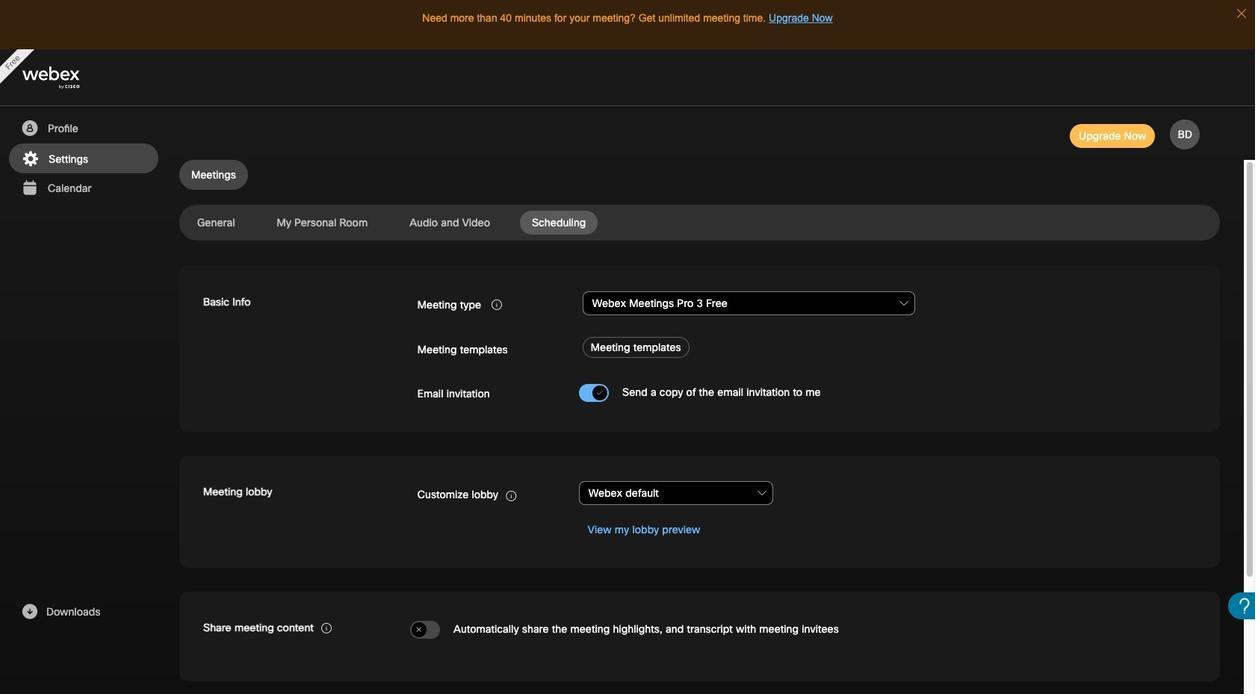 Task type: vqa. For each thing, say whether or not it's contained in the screenshot.
the bottommost TAB LIST
yes



Task type: locate. For each thing, give the bounding box(es) containing it.
0 vertical spatial tab list
[[179, 160, 1220, 190]]

banner
[[0, 49, 1255, 106]]

mds people circle_filled image
[[20, 120, 39, 137]]

1 tab list from the top
[[179, 160, 1220, 190]]

tab list
[[179, 160, 1220, 190], [179, 211, 1220, 235]]

2 tab list from the top
[[179, 211, 1220, 235]]

1 vertical spatial tab list
[[179, 211, 1220, 235]]

mds cancel_bold image
[[415, 626, 423, 635]]

mds settings_filled image
[[21, 150, 40, 168]]



Task type: describe. For each thing, give the bounding box(es) containing it.
cisco webex image
[[22, 67, 112, 89]]

mds meetings_filled image
[[20, 179, 39, 197]]

mds check_bold image
[[596, 389, 604, 398]]

mds content download_filled image
[[20, 603, 39, 621]]



